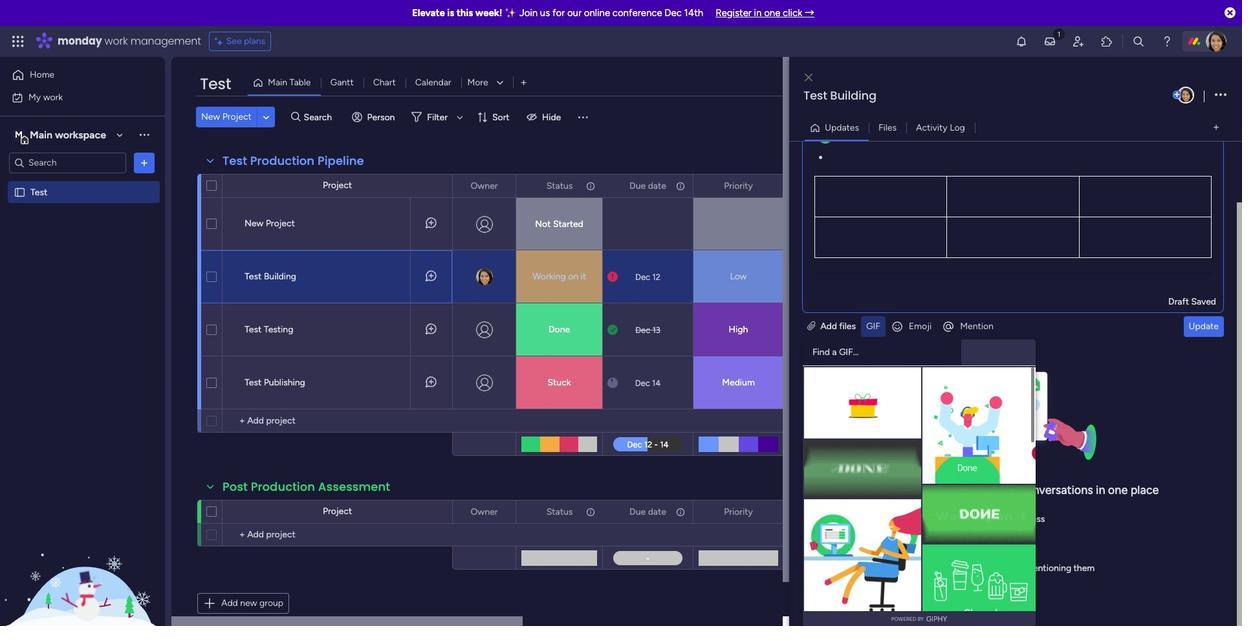 Task type: describe. For each thing, give the bounding box(es) containing it.
0 horizontal spatial files
[[839, 321, 856, 332]]

date for 1st due date field
[[648, 180, 666, 191]]

1 priority field from the top
[[721, 179, 756, 193]]

5 test from the left
[[943, 129, 961, 141]]

your for team
[[920, 513, 938, 524]]

notify specific team members by mentioning them
[[888, 563, 1095, 574]]

gif button
[[861, 316, 886, 337]]

log
[[950, 122, 965, 133]]

workspace options image
[[138, 128, 151, 141]]

status field for assessment
[[543, 505, 576, 519]]

add new group
[[221, 598, 283, 609]]

update button
[[1184, 316, 1224, 337]]

your for content,
[[897, 483, 921, 497]]

dapulse addbtn image
[[1173, 91, 1181, 99]]

workspace
[[55, 128, 106, 141]]

dec for dec 12
[[635, 272, 650, 282]]

2 due from the top
[[630, 506, 646, 517]]

dec 13
[[635, 325, 660, 335]]

3 test from the left
[[901, 129, 920, 141]]

test publishing
[[245, 377, 305, 388]]

attach
[[888, 538, 916, 549]]

group
[[259, 598, 283, 609]]

team for members
[[950, 563, 971, 574]]

mentioning
[[1025, 563, 1071, 574]]

updates
[[825, 122, 859, 133]]

activity log
[[916, 122, 965, 133]]

work for monday
[[105, 34, 128, 49]]

work for my
[[43, 92, 63, 103]]

→
[[805, 7, 815, 19]]

4 test from the left
[[922, 129, 941, 141]]

new project inside button
[[201, 111, 252, 122]]

content,
[[923, 483, 968, 497]]

column information image for test production pipeline
[[586, 181, 596, 191]]

2 owner field from the top
[[467, 505, 501, 519]]

giphy
[[926, 615, 947, 623]]

select product image
[[12, 35, 25, 48]]

add for add files
[[820, 321, 837, 332]]

﻿test
[[838, 129, 857, 141]]

our
[[567, 7, 582, 19]]

lottie animation element
[[0, 496, 165, 626]]

hide
[[542, 112, 561, 123]]

building inside the test building "field"
[[830, 87, 877, 104]]

filter button
[[407, 107, 468, 127]]

us
[[540, 7, 550, 19]]

see
[[226, 36, 242, 47]]

✨
[[505, 7, 517, 19]]

on
[[568, 271, 578, 282]]

activity
[[916, 122, 948, 133]]

options image for assessment status field
[[585, 501, 594, 523]]

register
[[716, 7, 752, 19]]

owner for first owner field from the top
[[471, 180, 498, 191]]

mention button
[[937, 316, 999, 337]]

emoji
[[909, 321, 932, 332]]

test left testing
[[245, 324, 262, 335]]

update for update your team about your progress
[[888, 513, 918, 524]]

add view image
[[1214, 123, 1219, 133]]

this
[[457, 7, 473, 19]]

notify
[[888, 563, 914, 574]]

calendar
[[415, 77, 451, 88]]

new
[[240, 598, 257, 609]]

workspace selection element
[[12, 127, 108, 144]]

dec for dec 13
[[635, 325, 650, 335]]

dec for dec 14
[[635, 378, 650, 388]]

powered by giphy
[[891, 615, 947, 623]]

test inside the test building "field"
[[804, 87, 827, 104]]

14
[[652, 378, 661, 388]]

column information image for first due date field from the bottom
[[675, 507, 686, 517]]

13
[[652, 325, 660, 335]]

elevate is this week! ✨ join us for our online conference dec 14th
[[412, 7, 703, 19]]

them
[[1074, 563, 1095, 574]]

1 horizontal spatial files
[[953, 538, 969, 549]]

more
[[467, 77, 488, 88]]

Test field
[[197, 73, 234, 95]]

test list box
[[0, 179, 165, 378]]

click
[[783, 7, 803, 19]]

12
[[652, 272, 661, 282]]

add for add new group
[[221, 598, 238, 609]]

chart
[[373, 77, 396, 88]]

0 horizontal spatial test building
[[245, 271, 296, 282]]

started
[[553, 219, 583, 230]]

test﻿
[[964, 129, 982, 141]]

v2 overdue deadline image
[[608, 271, 618, 283]]

main for main table
[[268, 77, 287, 88]]

join
[[519, 7, 538, 19]]

my work
[[28, 92, 63, 103]]

arrow down image
[[452, 109, 468, 125]]

0 horizontal spatial building
[[264, 271, 296, 282]]

1 horizontal spatial new
[[245, 218, 263, 229]]

test inside the test production pipeline field
[[223, 153, 247, 169]]

options image for status field related to pipeline
[[585, 175, 594, 197]]

1 owner field from the top
[[467, 179, 501, 193]]

v2 done deadline image
[[608, 324, 618, 336]]

menu image
[[577, 111, 590, 124]]

activity log button
[[906, 117, 975, 138]]

assessment
[[318, 479, 390, 495]]

main table button
[[248, 72, 321, 93]]

m
[[15, 129, 23, 140]]

main workspace
[[30, 128, 106, 141]]

see plans button
[[209, 32, 271, 51]]

team for about
[[941, 513, 961, 524]]

Post Production Assessment field
[[219, 479, 393, 496]]

by
[[918, 616, 924, 622]]

done
[[549, 324, 570, 335]]

column information image for 1st due date field
[[675, 181, 686, 191]]

priority for first priority field
[[724, 180, 753, 191]]

dec 14
[[635, 378, 661, 388]]

register in one click →
[[716, 7, 815, 19]]

project down pipeline
[[323, 180, 352, 191]]

filter
[[427, 112, 448, 123]]

notifications image
[[1015, 35, 1028, 48]]

angle down image
[[263, 112, 269, 122]]

and
[[998, 483, 1017, 497]]

by
[[1013, 563, 1023, 574]]

medium
[[722, 377, 755, 388]]

keep
[[867, 483, 894, 497]]

lottie animation image
[[0, 496, 165, 626]]

keep your content, files, and conversations in one place
[[867, 483, 1159, 497]]

1 due date field from the top
[[626, 179, 670, 193]]

status for test production pipeline
[[547, 180, 573, 191]]

post
[[223, 479, 248, 495]]

files,
[[970, 483, 995, 497]]



Task type: vqa. For each thing, say whether or not it's contained in the screenshot.
Files button
yes



Task type: locate. For each thing, give the bounding box(es) containing it.
0 vertical spatial status field
[[543, 179, 576, 193]]

management
[[131, 34, 201, 49]]

test up test testing in the left of the page
[[245, 271, 262, 282]]

1 vertical spatial priority field
[[721, 505, 756, 519]]

+ Add project text field
[[229, 413, 334, 429]]

close image
[[805, 73, 813, 82]]

for
[[552, 7, 565, 19]]

1 vertical spatial due date
[[630, 506, 666, 517]]

options image
[[498, 175, 507, 197], [585, 175, 594, 197], [675, 175, 684, 197], [585, 501, 594, 523], [765, 501, 774, 523]]

1 image
[[1053, 27, 1065, 41]]

hide button
[[521, 107, 569, 127]]

test
[[200, 73, 231, 94], [804, 87, 827, 104], [223, 153, 247, 169], [30, 187, 47, 198], [245, 271, 262, 282], [245, 324, 262, 335], [245, 377, 262, 388]]

files left gif
[[839, 321, 856, 332]]

building up updates at the right of the page
[[830, 87, 877, 104]]

new project button
[[196, 107, 257, 127]]

+ Add project text field
[[229, 527, 334, 543]]

0 horizontal spatial main
[[30, 128, 52, 141]]

0 vertical spatial update
[[1189, 321, 1219, 332]]

0 vertical spatial in
[[754, 7, 762, 19]]

column information image
[[586, 181, 596, 191], [586, 507, 596, 517]]

main left table
[[268, 77, 287, 88]]

1 horizontal spatial in
[[1096, 483, 1105, 497]]

status for post production assessment
[[547, 506, 573, 517]]

Test Production Pipeline field
[[219, 153, 367, 170]]

test down new project button
[[223, 153, 247, 169]]

1 test from the left
[[860, 129, 878, 141]]

status field for pipeline
[[543, 179, 576, 193]]

Priority field
[[721, 179, 756, 193], [721, 505, 756, 519]]

1 vertical spatial column information image
[[586, 507, 596, 517]]

dec left 12
[[635, 272, 650, 282]]

1 vertical spatial owner
[[471, 506, 498, 517]]

1 due date from the top
[[630, 180, 666, 191]]

building up testing
[[264, 271, 296, 282]]

dec left 14
[[635, 378, 650, 388]]

your up 'attach relevant files'
[[920, 513, 938, 524]]

0 horizontal spatial one
[[764, 7, 781, 19]]

team left about
[[941, 513, 961, 524]]

0 horizontal spatial update
[[888, 513, 918, 524]]

in right register at the right of page
[[754, 7, 762, 19]]

test building
[[804, 87, 877, 104], [245, 271, 296, 282]]

option
[[0, 181, 165, 183]]

1 column information image from the top
[[586, 181, 596, 191]]

james peterson image
[[1206, 31, 1227, 52], [1178, 87, 1194, 104]]

draft saved
[[1168, 296, 1216, 307]]

main for main workspace
[[30, 128, 52, 141]]

test down close icon
[[804, 87, 827, 104]]

one left place
[[1108, 483, 1128, 497]]

update up attach
[[888, 513, 918, 524]]

0 vertical spatial column information image
[[586, 181, 596, 191]]

work
[[105, 34, 128, 49], [43, 92, 63, 103]]

0 vertical spatial priority field
[[721, 179, 756, 193]]

priority for 1st priority field from the bottom of the page
[[724, 506, 753, 517]]

0 vertical spatial files
[[839, 321, 856, 332]]

draft
[[1168, 296, 1189, 307]]

2 date from the top
[[648, 506, 666, 517]]

0 vertical spatial status
[[547, 180, 573, 191]]

main right the workspace image
[[30, 128, 52, 141]]

2 due date from the top
[[630, 506, 666, 517]]

1 vertical spatial add
[[221, 598, 238, 609]]

test building up test testing in the left of the page
[[245, 271, 296, 282]]

1 vertical spatial due date field
[[626, 505, 670, 519]]

project
[[222, 111, 252, 122], [323, 180, 352, 191], [266, 218, 295, 229], [323, 506, 352, 517]]

gantt button
[[321, 72, 363, 93]]

about
[[963, 513, 987, 524]]

is
[[447, 7, 454, 19]]

0 vertical spatial due date field
[[626, 179, 670, 193]]

new project
[[201, 111, 252, 122], [245, 218, 295, 229]]

help image
[[1161, 35, 1174, 48]]

post production assessment
[[223, 479, 390, 495]]

1 vertical spatial work
[[43, 92, 63, 103]]

main table
[[268, 77, 311, 88]]

emoji button
[[886, 316, 937, 337]]

1 vertical spatial production
[[251, 479, 315, 495]]

calendar button
[[405, 72, 461, 93]]

0 vertical spatial column information image
[[675, 181, 686, 191]]

test left 'test﻿'
[[943, 129, 961, 141]]

1 vertical spatial status
[[547, 506, 573, 517]]

add left new
[[221, 598, 238, 609]]

add inside button
[[221, 598, 238, 609]]

your right about
[[989, 513, 1007, 524]]

1 vertical spatial new project
[[245, 218, 295, 229]]

saved
[[1191, 296, 1216, 307]]

1 vertical spatial new
[[245, 218, 263, 229]]

1 vertical spatial update
[[888, 513, 918, 524]]

0 horizontal spatial james peterson image
[[1178, 87, 1194, 104]]

add files
[[818, 321, 856, 332]]

test up new project button
[[200, 73, 231, 94]]

monday work management
[[58, 34, 201, 49]]

work inside my work button
[[43, 92, 63, 103]]

1 vertical spatial date
[[648, 506, 666, 517]]

test right the files
[[901, 129, 920, 141]]

files down update your team about your progress
[[953, 538, 969, 549]]

test production pipeline
[[223, 153, 364, 169]]

work right the "monday"
[[105, 34, 128, 49]]

home button
[[8, 65, 139, 85]]

1 priority from the top
[[724, 180, 753, 191]]

inbox image
[[1044, 35, 1057, 48]]

0 horizontal spatial add
[[221, 598, 238, 609]]

person button
[[347, 107, 403, 127]]

progress
[[1010, 513, 1045, 524]]

production for test
[[250, 153, 315, 169]]

Search field
[[301, 108, 339, 126]]

update inside button
[[1189, 321, 1219, 332]]

plans
[[244, 36, 265, 47]]

0 horizontal spatial new
[[201, 111, 220, 122]]

gif
[[866, 321, 880, 332]]

v2 search image
[[291, 110, 301, 124]]

monday
[[58, 34, 102, 49]]

0 vertical spatial date
[[648, 180, 666, 191]]

0 vertical spatial building
[[830, 87, 877, 104]]

1 horizontal spatial main
[[268, 77, 287, 88]]

1 status field from the top
[[543, 179, 576, 193]]

0 vertical spatial new
[[201, 111, 220, 122]]

priority
[[724, 180, 753, 191], [724, 506, 753, 517]]

mention
[[960, 321, 994, 332]]

1 vertical spatial one
[[1108, 483, 1128, 497]]

files
[[879, 122, 897, 133]]

﻿test test test test test test test﻿
[[838, 129, 982, 141]]

0 vertical spatial add
[[820, 321, 837, 332]]

0 vertical spatial main
[[268, 77, 287, 88]]

publishing
[[264, 377, 305, 388]]

test right ﻿test
[[881, 129, 899, 141]]

2 status from the top
[[547, 506, 573, 517]]

production down v2 search image
[[250, 153, 315, 169]]

testing
[[264, 324, 293, 335]]

2 due date field from the top
[[626, 505, 670, 519]]

production right 'post'
[[251, 479, 315, 495]]

production for post
[[251, 479, 315, 495]]

0 vertical spatial priority
[[724, 180, 753, 191]]

1 vertical spatial test building
[[245, 271, 296, 282]]

0 vertical spatial due
[[630, 180, 646, 191]]

2 column information image from the top
[[586, 507, 596, 517]]

public board image
[[14, 186, 26, 198]]

update for update
[[1189, 321, 1219, 332]]

1 vertical spatial in
[[1096, 483, 1105, 497]]

Search in workspace field
[[27, 155, 108, 170]]

not started
[[535, 219, 583, 230]]

2 priority from the top
[[724, 506, 753, 517]]

1 column information image from the top
[[675, 181, 686, 191]]

0 horizontal spatial in
[[754, 7, 762, 19]]

low
[[730, 271, 747, 282]]

options image for 1st due date field
[[675, 175, 684, 197]]

1 horizontal spatial test building
[[804, 87, 877, 104]]

Owner field
[[467, 179, 501, 193], [467, 505, 501, 519]]

add view image
[[521, 78, 526, 88]]

production
[[250, 153, 315, 169], [251, 479, 315, 495]]

add right 'dapulse attachment' icon
[[820, 321, 837, 332]]

0 vertical spatial team
[[941, 513, 961, 524]]

search everything image
[[1132, 35, 1145, 48]]

2 test from the left
[[881, 129, 899, 141]]

test building inside "field"
[[804, 87, 877, 104]]

0 vertical spatial production
[[250, 153, 315, 169]]

new inside button
[[201, 111, 220, 122]]

members
[[973, 563, 1011, 574]]

0 vertical spatial work
[[105, 34, 128, 49]]

project down the test production pipeline field
[[266, 218, 295, 229]]

1 horizontal spatial one
[[1108, 483, 1128, 497]]

one left click at the top right of the page
[[764, 7, 781, 19]]

0 vertical spatial owner field
[[467, 179, 501, 193]]

main inside workspace selection element
[[30, 128, 52, 141]]

work right my
[[43, 92, 63, 103]]

dec left the 13
[[635, 325, 650, 335]]

dec 12
[[635, 272, 661, 282]]

0 vertical spatial one
[[764, 7, 781, 19]]

2 owner from the top
[[471, 506, 498, 517]]

1 vertical spatial james peterson image
[[1178, 87, 1194, 104]]

invite members image
[[1072, 35, 1085, 48]]

in left place
[[1096, 483, 1105, 497]]

dec left 14th
[[665, 7, 682, 19]]

team right specific
[[950, 563, 971, 574]]

my
[[28, 92, 41, 103]]

see plans
[[226, 36, 265, 47]]

it
[[581, 271, 586, 282]]

owner for 2nd owner field
[[471, 506, 498, 517]]

0 vertical spatial new project
[[201, 111, 252, 122]]

apps image
[[1101, 35, 1113, 48]]

dapulse attachment image
[[807, 321, 816, 332]]

sort button
[[472, 107, 517, 127]]

1 horizontal spatial update
[[1189, 321, 1219, 332]]

working on it
[[532, 271, 586, 282]]

your right "keep"
[[897, 483, 921, 497]]

conference
[[613, 7, 662, 19]]

gantt
[[330, 77, 354, 88]]

project inside button
[[222, 111, 252, 122]]

update your team about your progress
[[888, 513, 1045, 524]]

date for first due date field from the bottom
[[648, 506, 666, 517]]

Find a GIF... text field
[[803, 339, 961, 365]]

Test Building field
[[800, 87, 1170, 104]]

test right public board icon in the top left of the page
[[30, 187, 47, 198]]

column information image
[[675, 181, 686, 191], [675, 507, 686, 517]]

update
[[1189, 321, 1219, 332], [888, 513, 918, 524]]

1 vertical spatial priority
[[724, 506, 753, 517]]

test left log
[[922, 129, 941, 141]]

place
[[1131, 483, 1159, 497]]

new
[[201, 111, 220, 122], [245, 218, 263, 229]]

test inside test field
[[200, 73, 231, 94]]

1 vertical spatial building
[[264, 271, 296, 282]]

specific
[[916, 563, 948, 574]]

project left angle down icon
[[222, 111, 252, 122]]

attach relevant files
[[888, 538, 969, 549]]

0 horizontal spatial work
[[43, 92, 63, 103]]

update down saved
[[1189, 321, 1219, 332]]

week!
[[475, 7, 502, 19]]

2 column information image from the top
[[675, 507, 686, 517]]

relevant
[[918, 538, 950, 549]]

options image
[[1215, 86, 1227, 104], [138, 156, 151, 169], [498, 501, 507, 523], [675, 501, 684, 523]]

1 horizontal spatial work
[[105, 34, 128, 49]]

1 vertical spatial files
[[953, 538, 969, 549]]

online
[[584, 7, 610, 19]]

column information image for post production assessment
[[586, 507, 596, 517]]

test left publishing
[[245, 377, 262, 388]]

register in one click → link
[[716, 7, 815, 19]]

1 vertical spatial owner field
[[467, 505, 501, 519]]

powered
[[891, 616, 916, 622]]

1 owner from the top
[[471, 180, 498, 191]]

0 vertical spatial due date
[[630, 180, 666, 191]]

files
[[839, 321, 856, 332], [953, 538, 969, 549]]

more button
[[461, 72, 513, 93]]

1 vertical spatial team
[[950, 563, 971, 574]]

your
[[897, 483, 921, 497], [920, 513, 938, 524], [989, 513, 1007, 524]]

test left the files
[[860, 129, 878, 141]]

project down assessment
[[323, 506, 352, 517]]

1 vertical spatial main
[[30, 128, 52, 141]]

Due date field
[[626, 179, 670, 193], [626, 505, 670, 519]]

2 status field from the top
[[543, 505, 576, 519]]

1 vertical spatial column information image
[[675, 507, 686, 517]]

2 priority field from the top
[[721, 505, 756, 519]]

one
[[764, 7, 781, 19], [1108, 483, 1128, 497]]

test
[[860, 129, 878, 141], [881, 129, 899, 141], [901, 129, 920, 141], [922, 129, 941, 141], [943, 129, 961, 141]]

not
[[535, 219, 551, 230]]

workspace image
[[12, 128, 25, 142]]

1 due from the top
[[630, 180, 646, 191]]

test testing
[[245, 324, 293, 335]]

1 vertical spatial status field
[[543, 505, 576, 519]]

my work button
[[8, 87, 139, 108]]

building
[[830, 87, 877, 104], [264, 271, 296, 282]]

1 date from the top
[[648, 180, 666, 191]]

working
[[532, 271, 566, 282]]

1 horizontal spatial add
[[820, 321, 837, 332]]

pipeline
[[318, 153, 364, 169]]

test building up updates at the right of the page
[[804, 87, 877, 104]]

1 horizontal spatial james peterson image
[[1206, 31, 1227, 52]]

0 vertical spatial owner
[[471, 180, 498, 191]]

1 horizontal spatial building
[[830, 87, 877, 104]]

Status field
[[543, 179, 576, 193], [543, 505, 576, 519]]

1 vertical spatial due
[[630, 506, 646, 517]]

stuck
[[548, 377, 571, 388]]

main inside main table button
[[268, 77, 287, 88]]

0 vertical spatial james peterson image
[[1206, 31, 1227, 52]]

1 status from the top
[[547, 180, 573, 191]]

test inside test list box
[[30, 187, 47, 198]]

0 vertical spatial test building
[[804, 87, 877, 104]]

person
[[367, 112, 395, 123]]



